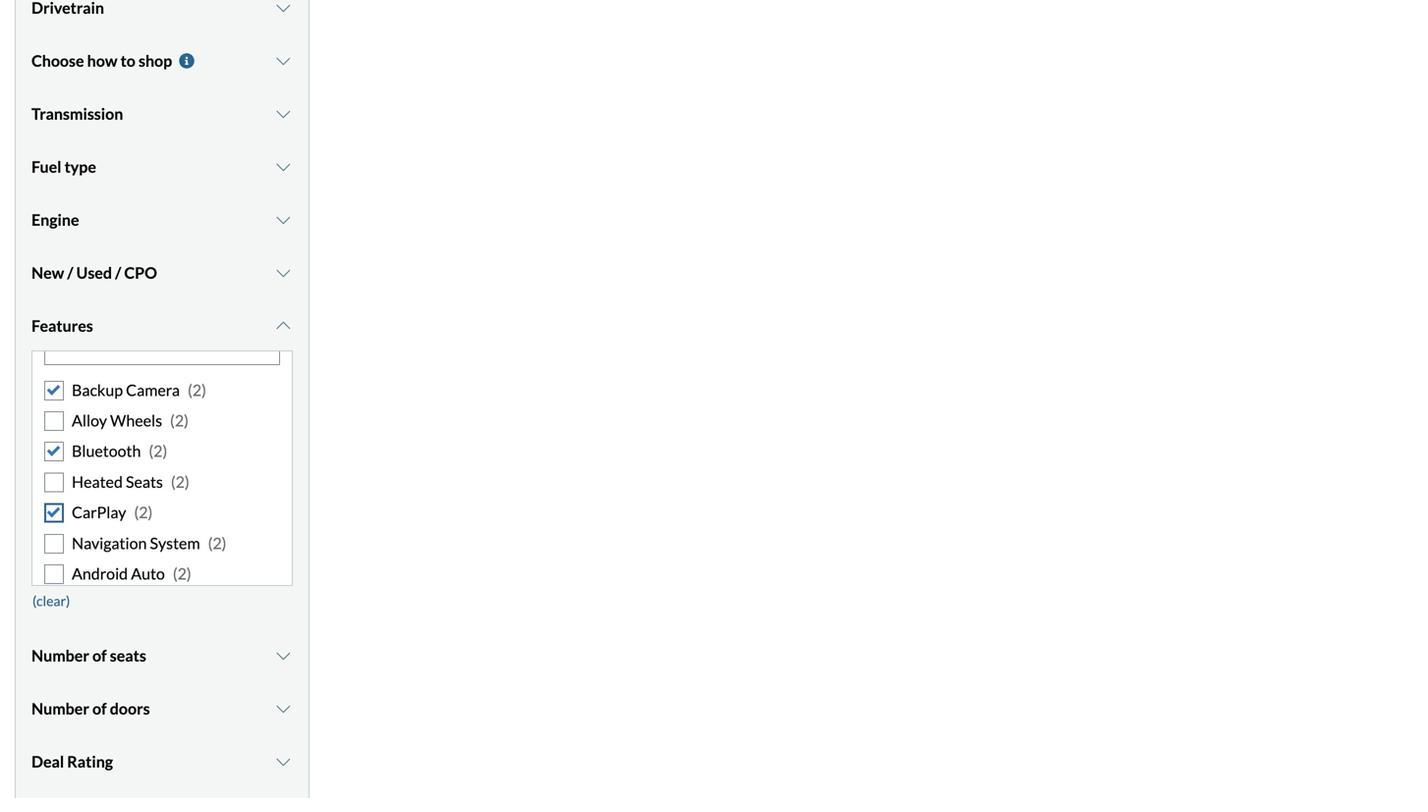 Task type: vqa. For each thing, say whether or not it's contained in the screenshot.
'financing' corresponding to right View financing options button
no



Task type: describe. For each thing, give the bounding box(es) containing it.
of for doors
[[92, 699, 107, 719]]

seats
[[110, 646, 146, 666]]

info circle image
[[177, 53, 197, 69]]

auto
[[131, 565, 165, 584]]

new
[[31, 263, 64, 282]]

heated
[[72, 473, 123, 492]]

chevron down image for number of seats
[[274, 648, 293, 664]]

bluetooth
[[72, 442, 141, 461]]

doors
[[110, 699, 150, 719]]

rating
[[67, 753, 113, 772]]

backup camera (2)
[[72, 381, 206, 400]]

alloy
[[72, 411, 107, 430]]

backup
[[72, 381, 123, 400]]

number of seats button
[[31, 632, 293, 681]]

camera
[[126, 381, 180, 400]]

number for number of doors
[[31, 699, 89, 719]]

2 / from the left
[[115, 263, 121, 282]]

chevron down image for engine
[[274, 212, 293, 228]]

number of seats
[[31, 646, 146, 666]]

transmission
[[31, 104, 123, 123]]

1 / from the left
[[67, 263, 73, 282]]

of for seats
[[92, 646, 107, 666]]

new / used / cpo
[[31, 263, 157, 282]]

features
[[31, 316, 93, 335]]

number of doors button
[[31, 685, 293, 734]]

deal rating button
[[31, 738, 293, 787]]

system
[[150, 534, 200, 553]]

(2) up seats
[[149, 442, 167, 461]]

chevron down image for fuel type
[[274, 159, 293, 175]]

chevron down image
[[274, 318, 293, 334]]

choose
[[31, 51, 84, 70]]

(2) for seats
[[171, 473, 189, 492]]

deal rating
[[31, 753, 113, 772]]

to
[[120, 51, 135, 70]]

seats
[[126, 473, 163, 492]]

carplay (2)
[[72, 503, 153, 522]]

number of doors
[[31, 699, 150, 719]]

heated seats (2)
[[72, 473, 189, 492]]

(clear)
[[32, 593, 70, 610]]



Task type: locate. For each thing, give the bounding box(es) containing it.
(2) down camera
[[170, 411, 189, 430]]

(2) right system on the left of page
[[208, 534, 226, 553]]

chevron down image inside new / used / cpo dropdown button
[[274, 265, 293, 281]]

number for number of seats
[[31, 646, 89, 666]]

fuel type
[[31, 157, 96, 176]]

(2) right seats
[[171, 473, 189, 492]]

(2) down seats
[[134, 503, 153, 522]]

engine button
[[31, 195, 293, 244]]

bluetooth (2)
[[72, 442, 167, 461]]

1 horizontal spatial /
[[115, 263, 121, 282]]

(clear) button
[[31, 586, 71, 616]]

alloy wheels (2)
[[72, 411, 189, 430]]

navigation
[[72, 534, 147, 553]]

1 of from the top
[[92, 646, 107, 666]]

chevron down image inside deal rating dropdown button
[[274, 754, 293, 770]]

(2) down system on the left of page
[[173, 565, 191, 584]]

chevron down image for transmission
[[274, 106, 293, 122]]

chevron down image for number of doors
[[274, 701, 293, 717]]

Search... field
[[45, 323, 279, 364]]

2 number from the top
[[31, 699, 89, 719]]

/ right new
[[67, 263, 73, 282]]

chevron down image inside choose how to shop dropdown button
[[274, 53, 293, 69]]

of inside dropdown button
[[92, 699, 107, 719]]

deal
[[31, 753, 64, 772]]

chevron down image inside fuel type dropdown button
[[274, 159, 293, 175]]

2 of from the top
[[92, 699, 107, 719]]

engine
[[31, 210, 79, 229]]

/ left cpo at the left of the page
[[115, 263, 121, 282]]

(2) for auto
[[173, 565, 191, 584]]

choose how to shop
[[31, 51, 172, 70]]

chevron down image
[[274, 0, 293, 16], [274, 53, 293, 69], [274, 106, 293, 122], [274, 159, 293, 175], [274, 212, 293, 228], [274, 265, 293, 281], [274, 648, 293, 664], [274, 701, 293, 717], [274, 754, 293, 770]]

of inside dropdown button
[[92, 646, 107, 666]]

type
[[64, 157, 96, 176]]

6 chevron down image from the top
[[274, 265, 293, 281]]

chevron down image inside transmission dropdown button
[[274, 106, 293, 122]]

0 vertical spatial number
[[31, 646, 89, 666]]

transmission button
[[31, 89, 293, 138]]

android auto (2)
[[72, 565, 191, 584]]

1 chevron down image from the top
[[274, 0, 293, 16]]

shop
[[139, 51, 172, 70]]

3 chevron down image from the top
[[274, 106, 293, 122]]

number down the (clear)
[[31, 646, 89, 666]]

number inside number of doors dropdown button
[[31, 699, 89, 719]]

number up deal rating at the left of the page
[[31, 699, 89, 719]]

(2) for system
[[208, 534, 226, 553]]

features button
[[31, 301, 293, 351]]

fuel type button
[[31, 142, 293, 191]]

0 horizontal spatial /
[[67, 263, 73, 282]]

0 vertical spatial of
[[92, 646, 107, 666]]

wheels
[[110, 411, 162, 430]]

1 vertical spatial number
[[31, 699, 89, 719]]

choose how to shop button
[[31, 36, 293, 85]]

number inside number of seats dropdown button
[[31, 646, 89, 666]]

1 vertical spatial of
[[92, 699, 107, 719]]

(2) for wheels
[[170, 411, 189, 430]]

5 chevron down image from the top
[[274, 212, 293, 228]]

fuel
[[31, 157, 61, 176]]

of left the doors
[[92, 699, 107, 719]]

of left "seats"
[[92, 646, 107, 666]]

chevron down image inside engine dropdown button
[[274, 212, 293, 228]]

of
[[92, 646, 107, 666], [92, 699, 107, 719]]

number
[[31, 646, 89, 666], [31, 699, 89, 719]]

chevron down image inside number of doors dropdown button
[[274, 701, 293, 717]]

new / used / cpo button
[[31, 248, 293, 298]]

chevron down image for deal rating
[[274, 754, 293, 770]]

(2) for camera
[[188, 381, 206, 400]]

carplay
[[72, 503, 126, 522]]

1 number from the top
[[31, 646, 89, 666]]

used
[[76, 263, 112, 282]]

how
[[87, 51, 117, 70]]

4 chevron down image from the top
[[274, 159, 293, 175]]

chevron down image inside number of seats dropdown button
[[274, 648, 293, 664]]

9 chevron down image from the top
[[274, 754, 293, 770]]

/
[[67, 263, 73, 282], [115, 263, 121, 282]]

8 chevron down image from the top
[[274, 701, 293, 717]]

(2) right camera
[[188, 381, 206, 400]]

chevron down image for new / used / cpo
[[274, 265, 293, 281]]

7 chevron down image from the top
[[274, 648, 293, 664]]

2 chevron down image from the top
[[274, 53, 293, 69]]

cpo
[[124, 263, 157, 282]]

android
[[72, 565, 128, 584]]

navigation system (2)
[[72, 534, 226, 553]]

(2)
[[188, 381, 206, 400], [170, 411, 189, 430], [149, 442, 167, 461], [171, 473, 189, 492], [134, 503, 153, 522], [208, 534, 226, 553], [173, 565, 191, 584]]



